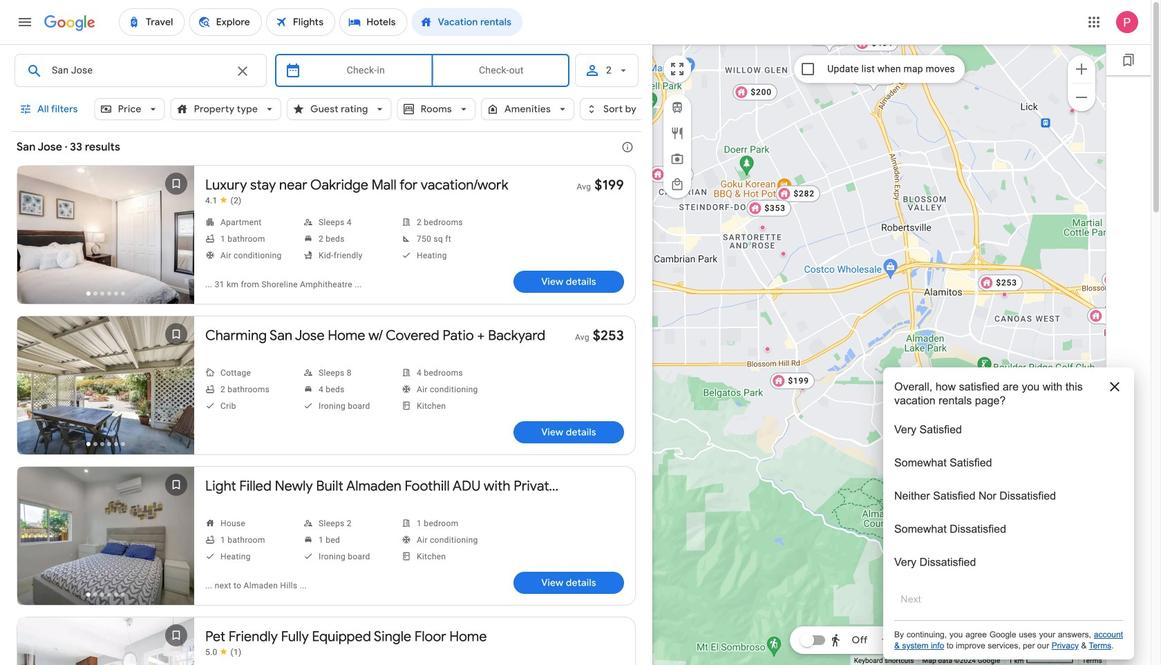 Task type: locate. For each thing, give the bounding box(es) containing it.
0 vertical spatial next image
[[160, 221, 193, 254]]

filters form
[[11, 44, 660, 140]]

photo 1 image
[[17, 166, 194, 304], [17, 317, 194, 455], [17, 467, 194, 606], [17, 618, 194, 666]]

2 photos list from the top
[[17, 317, 194, 469]]

photos list for next image
[[17, 467, 194, 619]]

save light filled newly built  almaden foothill adu with private yard and entrance to collection image
[[160, 469, 193, 502]]

3 photos list from the top
[[17, 467, 194, 619]]

1 back image from the top
[[19, 221, 52, 254]]

0 vertical spatial back image
[[19, 221, 52, 254]]

new custom home vaulted ceilings  huge windows  porch on park in almaden image
[[907, 378, 912, 383]]

2 next image from the top
[[160, 372, 193, 405]]

zoom out map image
[[1074, 89, 1090, 106]]

photos list for next icon for save charming san jose home w/ covered patio + backyard to collection image
[[17, 317, 194, 469]]

5 out of 5 stars from 1 reviews image
[[205, 647, 242, 659]]

clear image
[[234, 63, 251, 80]]

charming 3 bedroom home in cambrian san jose image
[[760, 225, 766, 231]]

back image for photos list corresponding to next icon corresponding to save luxury stay near oakridge mall for vacation/work to collection image
[[19, 221, 52, 254]]

1 vertical spatial next image
[[160, 372, 193, 405]]

1 next image from the top
[[160, 221, 193, 254]]

next image down save charming san jose home w/ covered patio + backyard to collection image
[[160, 372, 193, 405]]

Search for places, hotels and more text field
[[51, 55, 226, 86]]

2 back image from the top
[[19, 372, 52, 405]]

map region
[[653, 44, 1107, 666]]

on the golf course home w amazing views! image
[[936, 497, 942, 502]]

4 photo 1 image from the top
[[17, 618, 194, 666]]

1 photos list from the top
[[17, 166, 194, 318]]

1 photo 1 image from the top
[[17, 166, 194, 304]]

photo 1 image for back image
[[17, 467, 194, 606]]

back image
[[19, 221, 52, 254], [19, 372, 52, 405]]

main menu image
[[17, 14, 33, 30]]

learn more about these results image
[[611, 131, 644, 164]]

next image
[[160, 221, 193, 254], [160, 372, 193, 405]]

3 photo 1 image from the top
[[17, 467, 194, 606]]

save luxury stay near oakridge mall for vacation/work to collection image
[[160, 167, 193, 200]]

next image down save luxury stay near oakridge mall for vacation/work to collection image
[[160, 221, 193, 254]]

4.1 out of 5 stars from 2 reviews image
[[205, 195, 242, 206]]

view larger map image
[[669, 61, 686, 77]]

2 photo 1 image from the top
[[17, 317, 194, 455]]

save pet friendly fully equipped single floor home to collection image
[[160, 619, 193, 653]]

1 vertical spatial back image
[[19, 372, 52, 405]]

photos list
[[17, 166, 194, 318], [17, 317, 194, 469], [17, 467, 194, 619], [17, 618, 194, 666]]

next image
[[160, 523, 193, 556]]

save charming san jose home w/ covered patio + backyard to collection image
[[160, 318, 193, 351]]

beautiful and bright 2\/1 bedroom bath w\/ 85 mb wifi & samsung smart tv image
[[800, 386, 806, 392]]



Task type: describe. For each thing, give the bounding box(es) containing it.
zoom in map image
[[1074, 61, 1090, 77]]

Check-out text field
[[444, 55, 559, 86]]

beautifully renovated home in palo alto image
[[751, 207, 757, 213]]

next image for save charming san jose home w/ covered patio + backyard to collection image
[[160, 372, 193, 405]]

4 photos list from the top
[[17, 618, 194, 666]]

photo 1 image for back icon associated with photos list corresponding to next icon for save charming san jose home w/ covered patio + backyard to collection image
[[17, 317, 194, 455]]

Check-in text field
[[310, 55, 422, 86]]

two bedroom one bath condo ~ \"home away from home\" image
[[1002, 292, 1008, 298]]

private fully furnished guest house w\/ pool image
[[765, 347, 771, 352]]

don's comfy private room, $101 image
[[1102, 272, 1147, 289]]

photos list for next icon corresponding to save luxury stay near oakridge mall for vacation/work to collection image
[[17, 166, 194, 318]]

lovely house in san jose image
[[1070, 108, 1075, 114]]

photo 1 image for back icon associated with photos list corresponding to next icon corresponding to save luxury stay near oakridge mall for vacation/work to collection image
[[17, 166, 194, 304]]

back image for photos list corresponding to next icon for save charming san jose home w/ covered patio + backyard to collection image
[[19, 372, 52, 405]]

next image for save luxury stay near oakridge mall for vacation/work to collection image
[[160, 221, 193, 254]]

back image
[[19, 523, 52, 556]]

pet friendly fully equipped single floor home image
[[781, 251, 786, 257]]



Task type: vqa. For each thing, say whether or not it's contained in the screenshot.
2nd Priority from left
no



